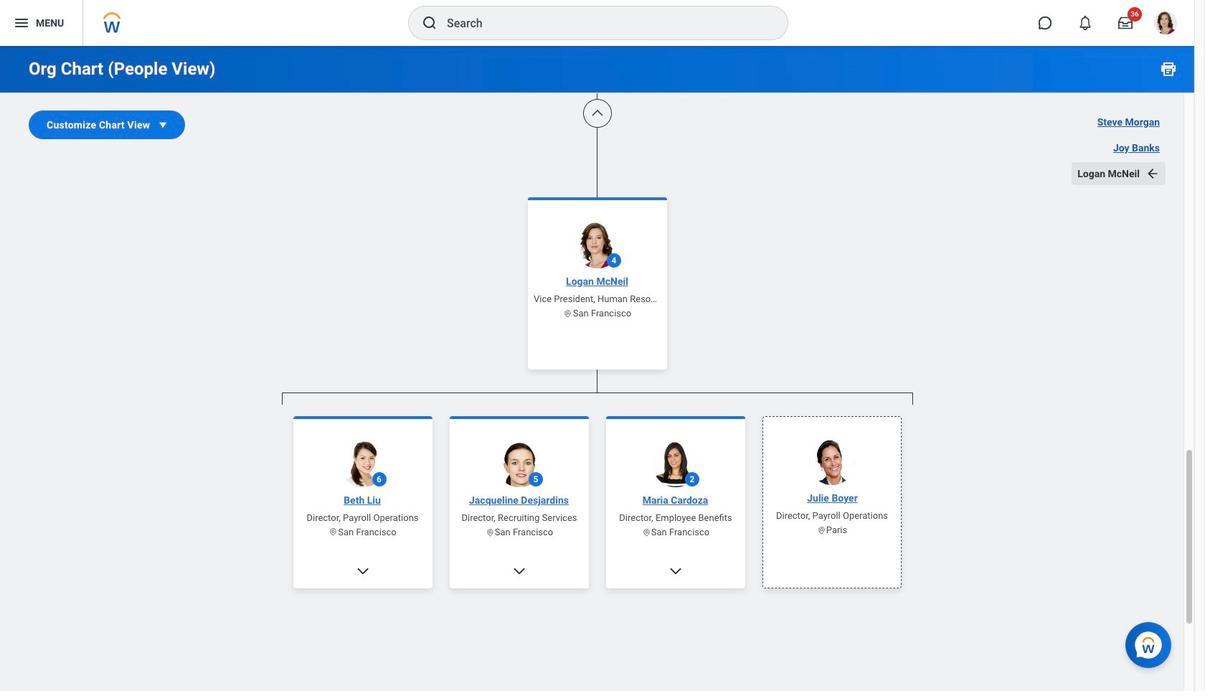 Task type: vqa. For each thing, say whether or not it's contained in the screenshot.
Profile Logan Mcneil icon
yes



Task type: describe. For each thing, give the bounding box(es) containing it.
inbox large image
[[1119, 16, 1133, 30]]

1 vertical spatial location image
[[642, 528, 651, 537]]

search image
[[421, 14, 439, 32]]

1 chevron down image from the left
[[512, 564, 526, 578]]

notifications large image
[[1079, 16, 1093, 30]]

location image for chevron down image
[[329, 528, 338, 537]]



Task type: locate. For each thing, give the bounding box(es) containing it.
1 horizontal spatial location image
[[485, 528, 495, 537]]

1 horizontal spatial chevron down image
[[669, 564, 683, 578]]

chevron down image
[[356, 564, 370, 578]]

0 horizontal spatial location image
[[564, 309, 573, 318]]

caret down image
[[156, 118, 170, 132]]

print org chart image
[[1161, 60, 1178, 78]]

profile logan mcneil image
[[1155, 11, 1178, 37]]

arrow left image
[[1146, 167, 1161, 181]]

Search Workday  search field
[[447, 7, 759, 39]]

main content
[[0, 0, 1195, 691]]

1 horizontal spatial location image
[[642, 528, 651, 537]]

logan mcneil, logan mcneil, 4 direct reports element
[[282, 404, 913, 691]]

location image
[[564, 309, 573, 318], [642, 528, 651, 537]]

location image for 2nd chevron down icon from right
[[485, 528, 495, 537]]

0 horizontal spatial chevron down image
[[512, 564, 526, 578]]

2 horizontal spatial location image
[[817, 525, 826, 535]]

location image
[[817, 525, 826, 535], [329, 528, 338, 537], [485, 528, 495, 537]]

chevron up image
[[590, 106, 605, 121]]

2 chevron down image from the left
[[669, 564, 683, 578]]

0 horizontal spatial location image
[[329, 528, 338, 537]]

chevron down image
[[512, 564, 526, 578], [669, 564, 683, 578]]

justify image
[[13, 14, 30, 32]]

0 vertical spatial location image
[[564, 309, 573, 318]]



